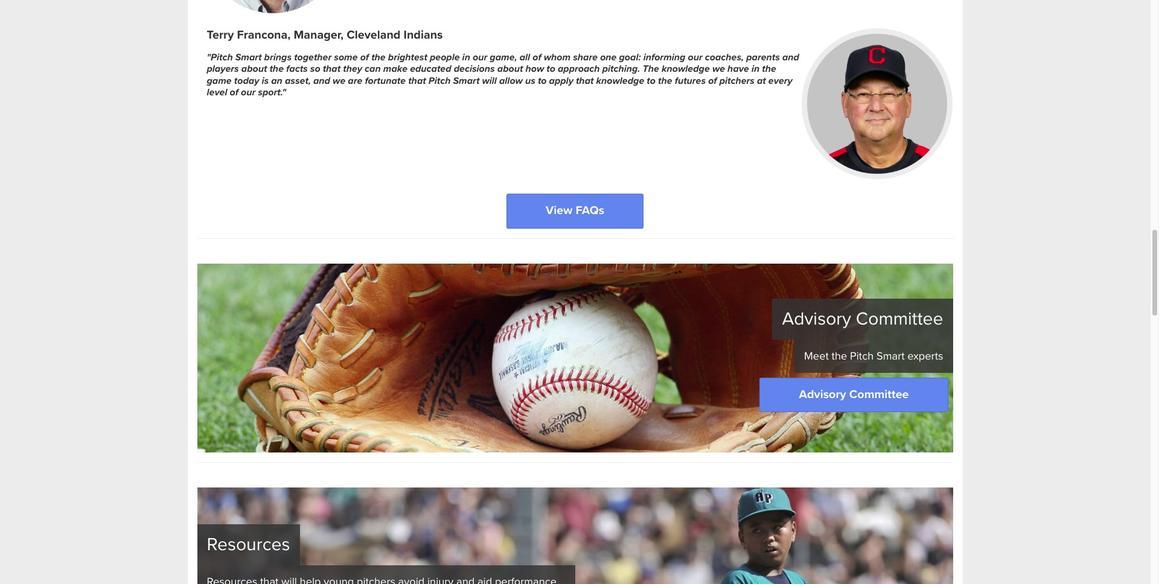 Task type: describe. For each thing, give the bounding box(es) containing it.
2 about from the left
[[497, 63, 523, 75]]

share
[[573, 51, 598, 64]]

view
[[546, 203, 573, 218]]

brings
[[264, 51, 292, 64]]

level
[[207, 86, 227, 98]]

whom
[[544, 51, 571, 64]]

view faqs link
[[506, 194, 644, 229]]

coaches,
[[705, 51, 744, 64]]

1 horizontal spatial knowledge
[[662, 63, 710, 75]]

0 horizontal spatial that
[[323, 63, 341, 75]]

sport."
[[258, 86, 286, 98]]

2 horizontal spatial smart
[[877, 350, 905, 363]]

0 horizontal spatial our
[[241, 86, 256, 98]]

they
[[343, 63, 362, 75]]

the down informing on the top right of the page
[[658, 75, 672, 87]]

the
[[643, 63, 659, 75]]

make
[[383, 63, 408, 75]]

cleveland
[[347, 28, 401, 42]]

today
[[234, 75, 259, 87]]

of right the level
[[230, 86, 238, 98]]

all
[[520, 51, 530, 64]]

advisory inside advisory committee button
[[799, 387, 846, 402]]

goal:
[[619, 51, 641, 64]]

manager,
[[294, 28, 344, 42]]

how
[[525, 63, 544, 75]]

people
[[430, 51, 460, 64]]

1 horizontal spatial in
[[752, 63, 760, 75]]

players
[[207, 63, 239, 75]]

1 about from the left
[[241, 63, 267, 75]]

0 vertical spatial advisory committee
[[782, 308, 943, 330]]

0 horizontal spatial in
[[462, 51, 470, 64]]

game,
[[490, 51, 517, 64]]

at
[[757, 75, 766, 87]]

0 vertical spatial and
[[782, 51, 799, 64]]

view faqs button
[[506, 194, 644, 229]]

to right the us
[[538, 75, 547, 87]]

to right how
[[547, 63, 555, 75]]

pitching.
[[602, 63, 640, 75]]

every
[[768, 75, 792, 87]]

committee inside button
[[849, 387, 909, 402]]

1 vertical spatial and
[[313, 75, 330, 87]]

0 vertical spatial advisory
[[782, 308, 851, 330]]

"pitch smart brings together some of the brightest people in our game, all of whom share one goal: informing our coaches, parents and players about the facts so that they can make educated decisions about how to approach pitching. the knowledge we have in the game today is an asset, and we are fortunate that pitch smart will allow us to apply that knowledge to the futures of pitchers at every level of our sport."
[[207, 51, 799, 98]]

approach
[[558, 63, 600, 75]]

1 horizontal spatial that
[[408, 75, 426, 87]]



Task type: vqa. For each thing, say whether or not it's contained in the screenshot.
Advisory Committee
yes



Task type: locate. For each thing, give the bounding box(es) containing it.
faqs
[[576, 203, 604, 218]]

one
[[600, 51, 617, 64]]

francona,
[[237, 28, 291, 42]]

so
[[310, 63, 320, 75]]

experts
[[908, 350, 943, 363]]

we
[[712, 63, 725, 75], [333, 75, 345, 87]]

to down informing on the top right of the page
[[647, 75, 656, 87]]

0 horizontal spatial and
[[313, 75, 330, 87]]

the
[[371, 51, 386, 64], [270, 63, 284, 75], [762, 63, 776, 75], [658, 75, 672, 87], [832, 350, 847, 363]]

apply
[[549, 75, 573, 87]]

an
[[271, 75, 282, 87]]

and right asset,
[[313, 75, 330, 87]]

1 vertical spatial pitch
[[850, 350, 874, 363]]

meet the pitch smart experts
[[804, 350, 943, 363]]

about left the us
[[497, 63, 523, 75]]

0 vertical spatial pitch
[[428, 75, 451, 87]]

0 horizontal spatial about
[[241, 63, 267, 75]]

view faqs
[[546, 203, 604, 218]]

1 horizontal spatial we
[[712, 63, 725, 75]]

and up the every
[[782, 51, 799, 64]]

futures
[[675, 75, 706, 87]]

us
[[525, 75, 535, 87]]

advisory
[[782, 308, 851, 330], [799, 387, 846, 402]]

together
[[294, 51, 332, 64]]

2 vertical spatial smart
[[877, 350, 905, 363]]

of right futures at top right
[[708, 75, 717, 87]]

advisory up meet
[[782, 308, 851, 330]]

committee
[[856, 308, 943, 330], [849, 387, 909, 402]]

is
[[262, 75, 269, 87]]

of right all
[[533, 51, 541, 64]]

educated
[[410, 63, 451, 75]]

committee down meet the pitch smart experts
[[849, 387, 909, 402]]

parents
[[746, 51, 780, 64]]

knowledge right the
[[662, 63, 710, 75]]

knowledge
[[662, 63, 710, 75], [596, 75, 644, 87]]

that down share
[[576, 75, 594, 87]]

terry
[[207, 28, 234, 42]]

committee up experts
[[856, 308, 943, 330]]

to
[[547, 63, 555, 75], [538, 75, 547, 87], [647, 75, 656, 87]]

1 horizontal spatial and
[[782, 51, 799, 64]]

about left an
[[241, 63, 267, 75]]

of
[[360, 51, 369, 64], [533, 51, 541, 64], [708, 75, 717, 87], [230, 86, 238, 98]]

1 horizontal spatial our
[[473, 51, 487, 64]]

advisory committee button
[[760, 378, 948, 413]]

2 horizontal spatial that
[[576, 75, 594, 87]]

smart left will
[[453, 75, 480, 87]]

advisory committee link
[[760, 378, 948, 413]]

pitch down people
[[428, 75, 451, 87]]

meet
[[804, 350, 829, 363]]

some
[[334, 51, 358, 64]]

smart left experts
[[877, 350, 905, 363]]

0 horizontal spatial pitch
[[428, 75, 451, 87]]

1 horizontal spatial about
[[497, 63, 523, 75]]

and
[[782, 51, 799, 64], [313, 75, 330, 87]]

asset,
[[285, 75, 311, 87]]

game
[[207, 75, 232, 87]]

that
[[323, 63, 341, 75], [408, 75, 426, 87], [576, 75, 594, 87]]

informing
[[643, 51, 685, 64]]

terry francona, manager, cleveland indians
[[207, 28, 443, 42]]

pitch
[[428, 75, 451, 87], [850, 350, 874, 363]]

pitch up advisory committee link
[[850, 350, 874, 363]]

allow
[[499, 75, 523, 87]]

pitch inside "pitch smart brings together some of the brightest people in our game, all of whom share one goal: informing our coaches, parents and players about the facts so that they can make educated decisions about how to approach pitching. the knowledge we have in the game today is an asset, and we are fortunate that pitch smart will allow us to apply that knowledge to the futures of pitchers at every level of our sport."
[[428, 75, 451, 87]]

in right have
[[752, 63, 760, 75]]

about
[[241, 63, 267, 75], [497, 63, 523, 75]]

smart
[[235, 51, 262, 64], [453, 75, 480, 87], [877, 350, 905, 363]]

that right so
[[323, 63, 341, 75]]

1 horizontal spatial pitch
[[850, 350, 874, 363]]

2 horizontal spatial our
[[688, 51, 703, 64]]

"pitch
[[207, 51, 233, 64]]

are
[[348, 75, 362, 87]]

our
[[473, 51, 487, 64], [688, 51, 703, 64], [241, 86, 256, 98]]

in right people
[[462, 51, 470, 64]]

in
[[462, 51, 470, 64], [752, 63, 760, 75]]

1 vertical spatial committee
[[849, 387, 909, 402]]

1 horizontal spatial smart
[[453, 75, 480, 87]]

we left are
[[333, 75, 345, 87]]

have
[[728, 63, 749, 75]]

our left game,
[[473, 51, 487, 64]]

1 vertical spatial advisory
[[799, 387, 846, 402]]

0 horizontal spatial knowledge
[[596, 75, 644, 87]]

0 horizontal spatial we
[[333, 75, 345, 87]]

advisory committee up meet the pitch smart experts
[[782, 308, 943, 330]]

pitchers
[[719, 75, 755, 87]]

our left is
[[241, 86, 256, 98]]

facts
[[286, 63, 308, 75]]

0 vertical spatial smart
[[235, 51, 262, 64]]

0 horizontal spatial smart
[[235, 51, 262, 64]]

knowledge down goal:
[[596, 75, 644, 87]]

the right meet
[[832, 350, 847, 363]]

the down 'cleveland'
[[371, 51, 386, 64]]

advisory committee
[[782, 308, 943, 330], [799, 387, 909, 402]]

decisions
[[454, 63, 495, 75]]

will
[[482, 75, 497, 87]]

our up futures at top right
[[688, 51, 703, 64]]

1 vertical spatial smart
[[453, 75, 480, 87]]

of right some
[[360, 51, 369, 64]]

brightest
[[388, 51, 427, 64]]

the right have
[[762, 63, 776, 75]]

resources
[[207, 534, 290, 556]]

0 vertical spatial committee
[[856, 308, 943, 330]]

fortunate
[[365, 75, 406, 87]]

advisory committee down meet the pitch smart experts
[[799, 387, 909, 402]]

1 vertical spatial advisory committee
[[799, 387, 909, 402]]

indians
[[404, 28, 443, 42]]

advisory committee inside button
[[799, 387, 909, 402]]

can
[[365, 63, 381, 75]]

the right is
[[270, 63, 284, 75]]

we left have
[[712, 63, 725, 75]]

advisory down meet
[[799, 387, 846, 402]]

that right make on the left top
[[408, 75, 426, 87]]

smart up today
[[235, 51, 262, 64]]



